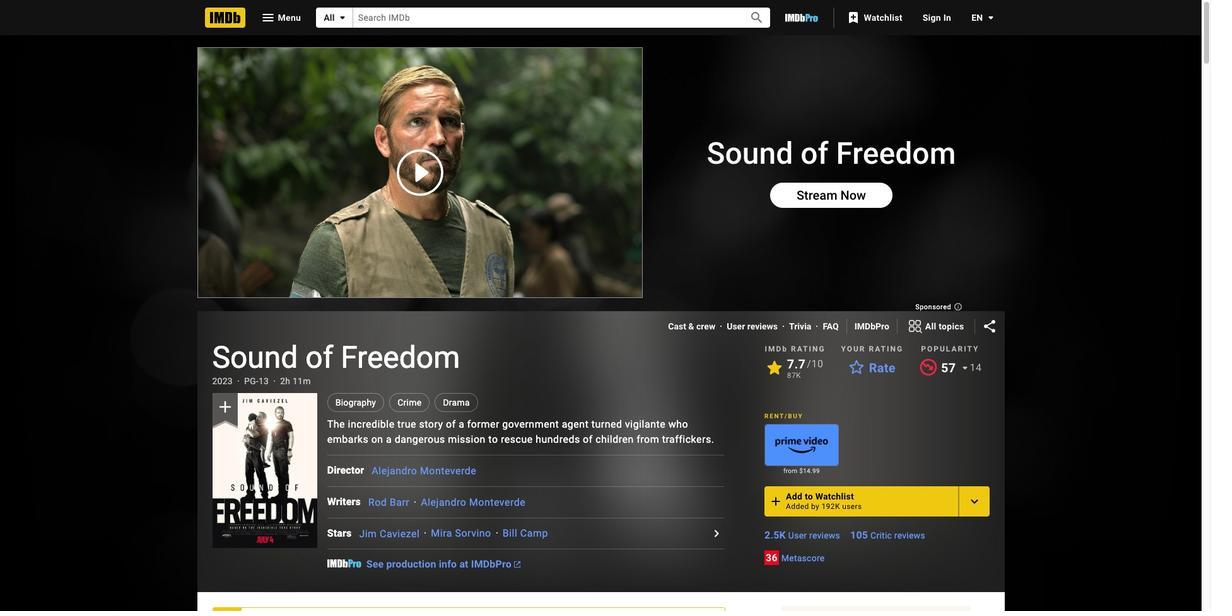 Task type: vqa. For each thing, say whether or not it's contained in the screenshot.
13
yes



Task type: locate. For each thing, give the bounding box(es) containing it.
vigilante
[[625, 419, 666, 431]]

0 horizontal spatial alejandro
[[372, 465, 417, 477]]

watchlist image
[[846, 10, 861, 25]]

alejandro monteverde button down dangerous
[[372, 465, 476, 477]]

alejandro monteverde button
[[372, 465, 476, 477], [421, 497, 526, 509]]

add title to another list image
[[967, 494, 982, 510]]

1 horizontal spatial user
[[789, 531, 807, 541]]

none field inside all search box
[[353, 8, 735, 28]]

imdbpro up 'your rating'
[[855, 322, 889, 332]]

1 vertical spatial see full cast and crew element
[[327, 495, 368, 510]]

see full cast and crew element down embarks
[[327, 464, 372, 479]]

2 see full cast and crew element from the top
[[327, 495, 368, 510]]

arrow drop down image right in
[[983, 10, 998, 25]]

arrow drop down image for en
[[983, 10, 998, 25]]

from
[[637, 434, 659, 446], [784, 468, 798, 475]]

arrow drop down image right menu on the left of the page
[[335, 10, 350, 25]]

to down former
[[489, 434, 498, 446]]

0 horizontal spatial arrow drop down image
[[335, 10, 350, 25]]

reviews
[[747, 322, 778, 332], [809, 531, 840, 541], [894, 531, 925, 541]]

of right story
[[446, 419, 456, 431]]

dangerous
[[395, 434, 445, 446]]

categories image
[[908, 319, 923, 334]]

1 vertical spatial alejandro monteverde
[[421, 497, 526, 509]]

watch on prime video image
[[765, 425, 838, 466]]

2023
[[212, 377, 233, 387]]

imdb
[[765, 345, 788, 354]]

user right crew
[[727, 322, 745, 332]]

from down vigilante
[[637, 434, 659, 446]]

1 horizontal spatial reviews
[[809, 531, 840, 541]]

reviews up imdb
[[747, 322, 778, 332]]

watchlist button
[[840, 6, 913, 29]]

arrow drop down image inside all button
[[335, 10, 350, 25]]

1 rating from the left
[[791, 345, 826, 354]]

in
[[944, 13, 951, 23]]

alejandro up mira
[[421, 497, 466, 509]]

user
[[727, 322, 745, 332], [789, 531, 807, 541]]

2 rating from the left
[[869, 345, 903, 354]]

reviews down 192k
[[809, 531, 840, 541]]

1 horizontal spatial watchlist
[[864, 13, 903, 23]]

0 vertical spatial from
[[637, 434, 659, 446]]

0 vertical spatial a
[[459, 419, 465, 431]]

to up the by
[[805, 492, 813, 502]]

all right menu on the left of the page
[[324, 13, 335, 23]]

by
[[811, 503, 820, 511]]

2023 button
[[212, 375, 233, 388]]

a
[[459, 419, 465, 431], [386, 434, 392, 446]]

menu button
[[250, 8, 311, 28]]

watchlist
[[864, 13, 903, 23], [816, 492, 854, 502]]

user right 2.5k
[[789, 531, 807, 541]]

alejandro up the barr
[[372, 465, 417, 477]]

users
[[842, 503, 862, 511]]

topics
[[939, 322, 964, 332]]

freedom
[[341, 340, 460, 376]]

0 horizontal spatial reviews
[[747, 322, 778, 332]]

of
[[306, 340, 333, 376], [446, 419, 456, 431], [583, 434, 593, 446]]

1 vertical spatial watchlist
[[816, 492, 854, 502]]

0 horizontal spatial imdbpro
[[471, 559, 512, 571]]

a up mission
[[459, 419, 465, 431]]

0 vertical spatial to
[[489, 434, 498, 446]]

metascore
[[782, 554, 825, 564]]

rating up /
[[791, 345, 826, 354]]

monteverde down mission
[[420, 465, 476, 477]]

sponsored
[[915, 303, 954, 312]]

former
[[467, 419, 500, 431]]

0 vertical spatial all
[[324, 13, 335, 23]]

see full cast and crew element up stars button
[[327, 495, 368, 510]]

192k
[[822, 503, 840, 511]]

turned
[[592, 419, 622, 431]]

0 vertical spatial of
[[306, 340, 333, 376]]

0 horizontal spatial to
[[489, 434, 498, 446]]

0 vertical spatial imdbpro
[[855, 322, 889, 332]]

all for all topics
[[925, 322, 937, 332]]

2 horizontal spatial reviews
[[894, 531, 925, 541]]

true
[[398, 419, 416, 431]]

2 horizontal spatial of
[[583, 434, 593, 446]]

alejandro monteverde up sorvino
[[421, 497, 526, 509]]

arrow drop down image right 57 at the bottom of the page
[[957, 361, 973, 376]]

of up the 11m
[[306, 340, 333, 376]]

0 horizontal spatial group
[[212, 394, 317, 549]]

all inside search box
[[324, 13, 335, 23]]

imdbpro button
[[855, 320, 889, 333]]

from $14.99 link
[[765, 467, 839, 477]]

hundreds
[[536, 434, 580, 446]]

director
[[327, 465, 364, 477]]

mira sorvino button
[[431, 528, 491, 540]]

trivia
[[789, 322, 812, 332]]

all for all
[[324, 13, 335, 23]]

rod
[[368, 497, 387, 509]]

your
[[841, 345, 866, 354]]

10
[[812, 358, 824, 370]]

group
[[212, 394, 317, 549], [765, 424, 839, 467]]

1 horizontal spatial all
[[925, 322, 937, 332]]

monteverde up bill
[[469, 497, 526, 509]]

user reviews button
[[727, 320, 778, 333]]

watchlist up 192k
[[816, 492, 854, 502]]

87k
[[787, 372, 801, 380]]

0 horizontal spatial watchlist
[[816, 492, 854, 502]]

rate button
[[841, 357, 903, 380]]

mira sorvino
[[431, 528, 491, 540]]

0 vertical spatial see full cast and crew element
[[327, 464, 372, 479]]

1 vertical spatial a
[[386, 434, 392, 446]]

1 horizontal spatial alejandro
[[421, 497, 466, 509]]

agent
[[562, 419, 589, 431]]

sign
[[923, 13, 941, 23]]

alejandro monteverde for the bottom alejandro monteverde button
[[421, 497, 526, 509]]

rod barr
[[368, 497, 410, 509]]

watchlist inside add to watchlist added by 192k users
[[816, 492, 854, 502]]

of down agent
[[583, 434, 593, 446]]

biography button
[[327, 394, 384, 413]]

0 horizontal spatial all
[[324, 13, 335, 23]]

all
[[324, 13, 335, 23], [925, 322, 937, 332]]

reviews inside 'button'
[[747, 322, 778, 332]]

1 horizontal spatial a
[[459, 419, 465, 431]]

the incredible true story of a former government agent turned vigilante who embarks on a dangerous mission to rescue hundreds of children from traffickers.
[[327, 419, 714, 446]]

crime
[[398, 398, 422, 408]]

1 horizontal spatial from
[[784, 468, 798, 475]]

from inside from $14.99 link
[[784, 468, 798, 475]]

imdbpro left launch inline image
[[471, 559, 512, 571]]

1 horizontal spatial imdbpro
[[855, 322, 889, 332]]

arrow drop down image inside 'en' button
[[983, 10, 998, 25]]

see production info at imdbpro
[[366, 559, 512, 571]]

add to watchlist added by 192k users
[[786, 492, 862, 511]]

from $14.99 group
[[765, 424, 839, 477]]

the
[[327, 419, 345, 431]]

see full cast and crew element
[[327, 464, 372, 479], [327, 495, 368, 510]]

on
[[371, 434, 383, 446]]

sign in button
[[913, 6, 962, 29]]

menu image
[[260, 10, 275, 25]]

all right categories "image"
[[925, 322, 937, 332]]

add image
[[768, 494, 784, 510]]

Search IMDb text field
[[353, 8, 735, 28]]

1 horizontal spatial rating
[[869, 345, 903, 354]]

en button
[[962, 6, 998, 29]]

0 horizontal spatial a
[[386, 434, 392, 446]]

1 horizontal spatial to
[[805, 492, 813, 502]]

0 horizontal spatial rating
[[791, 345, 826, 354]]

0 vertical spatial user
[[727, 322, 745, 332]]

reviews inside 2.5k user reviews
[[809, 531, 840, 541]]

1 see full cast and crew element from the top
[[327, 464, 372, 479]]

0 horizontal spatial of
[[306, 340, 333, 376]]

watchlist right watchlist image
[[864, 13, 903, 23]]

popularity
[[921, 345, 979, 354]]

jim
[[359, 528, 377, 540]]

trivia button
[[789, 320, 812, 333]]

1 vertical spatial all
[[925, 322, 937, 332]]

1 vertical spatial user
[[789, 531, 807, 541]]

2 horizontal spatial arrow drop down image
[[983, 10, 998, 25]]

alejandro monteverde button up sorvino
[[421, 497, 526, 509]]

1 vertical spatial alejandro
[[421, 497, 466, 509]]

user inside 'button'
[[727, 322, 745, 332]]

rating up rate
[[869, 345, 903, 354]]

0 horizontal spatial user
[[727, 322, 745, 332]]

see
[[366, 559, 384, 571]]

at
[[460, 559, 469, 571]]

a right on at the left of page
[[386, 434, 392, 446]]

drama button
[[435, 394, 478, 413]]

rod barr button
[[368, 497, 410, 509]]

rating
[[791, 345, 826, 354], [869, 345, 903, 354]]

0 vertical spatial watchlist
[[864, 13, 903, 23]]

reviews right critic
[[894, 531, 925, 541]]

writers
[[327, 497, 361, 509]]

submit search image
[[749, 10, 764, 25]]

None field
[[353, 8, 735, 28]]

sponsored content section
[[14, 35, 1188, 612]]

home image
[[205, 8, 245, 28]]

arrow drop down image
[[335, 10, 350, 25], [983, 10, 998, 25], [957, 361, 973, 376]]

who
[[669, 419, 688, 431]]

0 horizontal spatial from
[[637, 434, 659, 446]]

1 vertical spatial imdbpro
[[471, 559, 512, 571]]

0 vertical spatial alejandro monteverde
[[372, 465, 476, 477]]

11m
[[293, 377, 311, 387]]

2 vertical spatial of
[[583, 434, 593, 446]]

1 horizontal spatial of
[[446, 419, 456, 431]]

barr
[[390, 497, 410, 509]]

1 vertical spatial from
[[784, 468, 798, 475]]

sorvino
[[455, 528, 491, 540]]

add
[[786, 492, 803, 502]]

1 vertical spatial to
[[805, 492, 813, 502]]

alejandro monteverde down dangerous
[[372, 465, 476, 477]]

from left the $14.99
[[784, 468, 798, 475]]

reviews inside 105 critic reviews
[[894, 531, 925, 541]]



Task type: describe. For each thing, give the bounding box(es) containing it.
production
[[386, 559, 436, 571]]

menu
[[278, 12, 301, 23]]

2h
[[280, 377, 290, 387]]

1 vertical spatial of
[[446, 419, 456, 431]]

reviews for 2.5k
[[809, 531, 840, 541]]

children
[[596, 434, 634, 446]]

jim caviezel button
[[359, 528, 420, 540]]

rent/buy
[[765, 413, 803, 420]]

arrow drop down image for all
[[335, 10, 350, 25]]

0 vertical spatial alejandro
[[372, 465, 417, 477]]

reviews for 105
[[894, 531, 925, 541]]

mission
[[448, 434, 486, 446]]

user reviews
[[727, 322, 778, 332]]

mira sorvino, jim caviezel, and bill camp in sound of freedom (2023) image
[[212, 394, 317, 549]]

camp
[[520, 528, 548, 540]]

all button
[[316, 8, 353, 28]]

see full cast and crew image
[[709, 527, 724, 542]]

57
[[941, 361, 956, 376]]

drama
[[443, 398, 470, 408]]

all topics button
[[898, 317, 974, 337]]

to inside add to watchlist added by 192k users
[[805, 492, 813, 502]]

rating for imdb rating
[[791, 345, 826, 354]]

1 vertical spatial alejandro monteverde button
[[421, 497, 526, 509]]

36
[[766, 552, 778, 564]]

cast & crew button
[[668, 320, 716, 333]]

1 vertical spatial monteverde
[[469, 497, 526, 509]]

imdbpro inside button
[[471, 559, 512, 571]]

share on social media image
[[982, 319, 997, 334]]

see full cast and crew element containing director
[[327, 464, 372, 479]]

to inside the incredible true story of a former government agent turned vigilante who embarks on a dangerous mission to rescue hundreds of children from traffickers.
[[489, 434, 498, 446]]

pg-
[[244, 377, 259, 387]]

sound of freedom
[[212, 340, 460, 376]]

from $14.99
[[784, 468, 820, 475]]

alejandro monteverde for the topmost alejandro monteverde button
[[372, 465, 476, 477]]

2h 11m
[[280, 377, 311, 387]]

/
[[807, 358, 812, 370]]

0 vertical spatial alejandro monteverde button
[[372, 465, 476, 477]]

mira
[[431, 528, 452, 540]]

bill camp
[[503, 528, 548, 540]]

imdb rating
[[765, 345, 826, 354]]

7.7
[[787, 357, 806, 372]]

13
[[259, 377, 269, 387]]

faq
[[823, 322, 839, 332]]

7.7 / 10 87k
[[787, 357, 824, 380]]

rating for your rating
[[869, 345, 903, 354]]

105
[[850, 530, 868, 542]]

1 horizontal spatial arrow drop down image
[[957, 361, 973, 376]]

cast
[[668, 322, 686, 332]]

launch inline image
[[514, 562, 520, 569]]

biography
[[335, 398, 376, 408]]

crime button
[[389, 394, 430, 413]]

story
[[419, 419, 443, 431]]

&
[[689, 322, 694, 332]]

$14.99
[[799, 468, 820, 475]]

see full cast and crew element containing writers
[[327, 495, 368, 510]]

stars button
[[327, 527, 359, 542]]

sign in
[[923, 13, 951, 23]]

info
[[439, 559, 457, 571]]

0 vertical spatial monteverde
[[420, 465, 476, 477]]

government
[[502, 419, 559, 431]]

added
[[786, 503, 809, 511]]

en
[[972, 13, 983, 23]]

see production info at imdbpro button
[[366, 559, 520, 572]]

stars
[[327, 528, 352, 540]]

caviezel
[[380, 528, 420, 540]]

user inside 2.5k user reviews
[[789, 531, 807, 541]]

pg-13
[[244, 377, 269, 387]]

rate
[[869, 361, 896, 376]]

all topics
[[925, 322, 964, 332]]

watchlist inside button
[[864, 13, 903, 23]]

14
[[970, 362, 982, 374]]

All search field
[[316, 8, 771, 28]]

traffickers.
[[662, 434, 714, 446]]

crew
[[697, 322, 716, 332]]

sound
[[212, 340, 298, 376]]

faq button
[[823, 320, 839, 333]]

cast & crew
[[668, 322, 716, 332]]

jim caviezel
[[359, 528, 420, 540]]

bill camp button
[[503, 528, 548, 540]]

2.5k
[[765, 530, 786, 542]]

critic
[[871, 531, 892, 541]]

pg-13 button
[[244, 375, 269, 388]]

embarks
[[327, 434, 369, 446]]

1 horizontal spatial group
[[765, 424, 839, 467]]

from inside the incredible true story of a former government agent turned vigilante who embarks on a dangerous mission to rescue hundreds of children from traffickers.
[[637, 434, 659, 446]]

105 critic reviews
[[850, 530, 925, 542]]

36 metascore
[[766, 552, 825, 564]]

incredible
[[348, 419, 395, 431]]

your rating
[[841, 345, 903, 354]]



